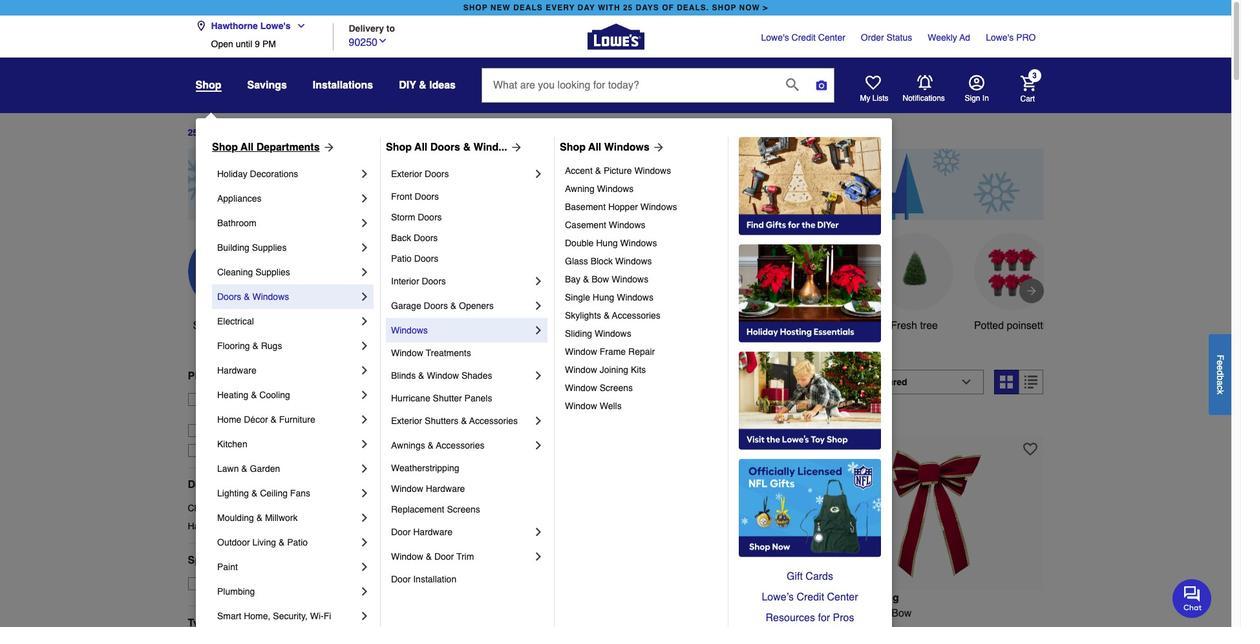 Task type: locate. For each thing, give the bounding box(es) containing it.
doors for back
[[414, 233, 438, 243]]

window down window screens
[[565, 401, 598, 411]]

holiday for holiday living 100-count 20.62-ft white incandescent plug- in christmas string lights
[[380, 592, 417, 604]]

0 vertical spatial door
[[391, 527, 411, 538]]

living inside button
[[625, 320, 652, 332]]

garage
[[391, 301, 422, 311]]

2 shop from the left
[[386, 142, 412, 153]]

deals inside the shop all deals button
[[234, 320, 260, 332]]

1 vertical spatial in
[[847, 608, 855, 619]]

all up accent
[[589, 142, 602, 153]]

0 horizontal spatial string
[[441, 623, 468, 627]]

deals up "flooring & rugs"
[[234, 320, 260, 332]]

chevron right image for windows
[[532, 324, 545, 337]]

lawn & garden link
[[217, 457, 358, 481]]

arrow right image inside shop all departments link
[[320, 141, 335, 154]]

decorations for christmas decorations
[[231, 503, 280, 513]]

doors for interior
[[422, 276, 446, 287]]

all down 25 days of deals
[[241, 142, 254, 153]]

1 20.62- from the left
[[431, 608, 460, 619]]

1 string from the left
[[441, 623, 468, 627]]

all inside button
[[220, 320, 231, 332]]

delivery to
[[349, 23, 395, 33]]

incandescent inside 100-count 20.62-ft multicolor incandescent plug-in christmas string lights
[[741, 608, 802, 619]]

front doors link
[[391, 186, 545, 207]]

hung inside single hung windows link
[[593, 292, 615, 303]]

cart
[[1021, 94, 1036, 103]]

1 vertical spatial savings
[[503, 320, 540, 332]]

string
[[441, 623, 468, 627], [690, 623, 717, 627]]

hardware for window hardware
[[426, 484, 465, 494]]

0 horizontal spatial count
[[401, 608, 428, 619]]

shop inside button
[[193, 320, 217, 332]]

storm
[[391, 212, 416, 223]]

1 vertical spatial pickup
[[253, 394, 280, 405]]

1 vertical spatial deals
[[234, 320, 260, 332]]

ft down door installation link
[[460, 608, 466, 619]]

1 shop from the left
[[212, 142, 238, 153]]

1 horizontal spatial savings
[[503, 320, 540, 332]]

shades
[[462, 371, 493, 381]]

doors down "back doors"
[[415, 254, 439, 264]]

2 vertical spatial door
[[391, 574, 411, 585]]

living for holiday living 8.5-in w red bow
[[869, 592, 900, 604]]

double hung windows link
[[565, 234, 719, 252]]

decorations down shop all departments link
[[250, 169, 298, 179]]

1 horizontal spatial shop
[[386, 142, 412, 153]]

1 horizontal spatial pickup
[[253, 394, 280, 405]]

0 horizontal spatial in
[[380, 623, 389, 627]]

chevron right image for heating & cooling
[[358, 389, 371, 402]]

open
[[211, 39, 233, 49]]

2 ft from the left
[[685, 608, 691, 619]]

0 vertical spatial shop
[[196, 80, 222, 91]]

0 horizontal spatial arrow right image
[[320, 141, 335, 154]]

w
[[858, 608, 867, 619]]

ft left multicolor
[[685, 608, 691, 619]]

e up b
[[1216, 365, 1226, 370]]

back doors link
[[391, 228, 545, 248]]

0 horizontal spatial savings button
[[247, 74, 287, 97]]

heart outline image
[[1024, 442, 1038, 456]]

chevron right image for window & door trim
[[532, 550, 545, 563]]

windows up glass block windows link on the top
[[621, 238, 657, 248]]

shop down the "open"
[[196, 80, 222, 91]]

home décor & furniture
[[217, 415, 315, 425]]

0 vertical spatial credit
[[792, 32, 816, 43]]

1 vertical spatial savings button
[[483, 233, 560, 334]]

0 horizontal spatial white
[[469, 608, 496, 619]]

door inside 'link'
[[391, 527, 411, 538]]

hardware down flooring
[[217, 365, 257, 376]]

plug- inside 100-count 20.62-ft multicolor incandescent plug-in christmas string lights
[[604, 623, 629, 627]]

0 horizontal spatial incandescent
[[498, 608, 560, 619]]

1 vertical spatial supplies
[[256, 267, 290, 278]]

window up replacement
[[391, 484, 424, 494]]

arrow right image up the exterior doors link
[[508, 141, 523, 154]]

holiday living 8.5-in w red bow
[[829, 592, 912, 619]]

storm doors
[[391, 212, 442, 223]]

1 vertical spatial 25
[[188, 128, 198, 138]]

shop all departments
[[212, 142, 320, 153]]

wi-
[[310, 611, 324, 622]]

window for window frame repair
[[565, 347, 598, 357]]

1 horizontal spatial patio
[[391, 254, 412, 264]]

arrow right image inside shop all doors & wind... link
[[508, 141, 523, 154]]

chevron right image for awnings & accessories
[[532, 439, 545, 452]]

198 products in holiday decorations
[[380, 376, 640, 394]]

1 horizontal spatial shop
[[712, 3, 737, 12]]

living down installation
[[420, 592, 451, 604]]

arrow right image
[[650, 141, 665, 154]]

2 lights from the left
[[719, 623, 747, 627]]

holiday inside button
[[588, 320, 622, 332]]

door hardware link
[[391, 520, 532, 545]]

1 incandescent from the left
[[498, 608, 560, 619]]

departments up holiday decorations link
[[257, 142, 320, 153]]

0 horizontal spatial plug-
[[563, 608, 587, 619]]

living down hanukkah decorations link
[[253, 538, 276, 548]]

window for window treatments
[[391, 348, 424, 358]]

hawthorne inside button
[[211, 21, 258, 31]]

glass block windows
[[565, 256, 652, 267]]

1 count from the left
[[401, 608, 428, 619]]

credit for lowe's
[[792, 32, 816, 43]]

& up door installation
[[426, 552, 432, 562]]

holiday inside holiday living 8.5-in w red bow
[[829, 592, 866, 604]]

search image
[[787, 78, 799, 91]]

chevron right image
[[358, 168, 371, 180], [532, 168, 545, 180], [358, 217, 371, 230], [358, 241, 371, 254], [532, 299, 545, 312], [358, 315, 371, 328], [358, 364, 371, 377], [358, 389, 371, 402], [358, 438, 371, 451], [358, 463, 371, 475], [358, 487, 371, 500], [358, 536, 371, 549], [358, 585, 371, 598], [358, 610, 371, 623]]

0 vertical spatial bow
[[592, 274, 610, 285]]

door for door installation
[[391, 574, 411, 585]]

1 horizontal spatial 100-
[[604, 608, 625, 619]]

20.62- inside 100-count 20.62-ft multicolor incandescent plug-in christmas string lights
[[656, 608, 685, 619]]

2 horizontal spatial in
[[983, 94, 990, 103]]

credit for lowe's
[[797, 592, 825, 604]]

delivery up heating & cooling
[[235, 371, 275, 382]]

compare inside 5013254527 element
[[852, 414, 889, 425]]

chevron right image
[[358, 192, 371, 205], [358, 266, 371, 279], [532, 275, 545, 288], [358, 290, 371, 303], [532, 324, 545, 337], [358, 340, 371, 353], [532, 369, 545, 382], [358, 413, 371, 426], [532, 415, 545, 428], [532, 439, 545, 452], [358, 512, 371, 525], [532, 526, 545, 539], [532, 550, 545, 563], [358, 561, 371, 574]]

& left millwork
[[257, 513, 263, 523]]

0 vertical spatial exterior
[[391, 169, 423, 179]]

lowe's credit center link
[[762, 31, 846, 44]]

doors up led
[[424, 301, 448, 311]]

1 horizontal spatial christmas
[[391, 623, 438, 627]]

wells
[[600, 401, 622, 411]]

1 horizontal spatial arrow right image
[[508, 141, 523, 154]]

2 count from the left
[[625, 608, 653, 619]]

chevron right image for flooring & rugs
[[358, 340, 371, 353]]

center
[[819, 32, 846, 43], [828, 592, 859, 604]]

e
[[1216, 360, 1226, 365], [1216, 365, 1226, 370]]

screens down joining
[[600, 383, 633, 393]]

0 horizontal spatial pickup
[[188, 371, 222, 382]]

None search field
[[482, 68, 835, 114]]

window hardware
[[391, 484, 465, 494]]

weatherstripping link
[[391, 458, 545, 479]]

plumbing
[[217, 587, 255, 597]]

1 vertical spatial exterior
[[391, 416, 423, 426]]

1 horizontal spatial in
[[629, 623, 637, 627]]

shop down 25 days of deals 'link'
[[212, 142, 238, 153]]

0 vertical spatial plug-
[[563, 608, 587, 619]]

doors down front doors
[[418, 212, 442, 223]]

1 vertical spatial hardware
[[426, 484, 465, 494]]

arrow right image
[[320, 141, 335, 154], [508, 141, 523, 154], [1026, 284, 1039, 297]]

& down single hung windows
[[604, 310, 610, 321]]

casement
[[565, 220, 607, 230]]

chevron right image for holiday decorations
[[358, 168, 371, 180]]

0 vertical spatial deals
[[236, 128, 260, 138]]

chevron right image for interior doors
[[532, 275, 545, 288]]

doors down "storm doors" at the top of page
[[414, 233, 438, 243]]

2 100- from the left
[[604, 608, 625, 619]]

chevron right image for home décor & furniture
[[358, 413, 371, 426]]

doors & windows
[[217, 292, 289, 302]]

exterior for exterior doors
[[391, 169, 423, 179]]

window up blinds
[[391, 348, 424, 358]]

lights
[[471, 623, 498, 627], [719, 623, 747, 627]]

delivery up lawn & garden
[[227, 446, 260, 456]]

front doors
[[391, 191, 439, 202]]

special offers button
[[188, 544, 359, 578]]

hawthorne for hawthorne lowe's & nearby stores
[[207, 407, 251, 418]]

exterior shutters & accessories link
[[391, 409, 532, 433]]

block
[[591, 256, 613, 267]]

0 vertical spatial patio
[[391, 254, 412, 264]]

1 vertical spatial departments
[[188, 479, 251, 491]]

hardware inside door hardware 'link'
[[413, 527, 453, 538]]

0 horizontal spatial screens
[[447, 505, 480, 515]]

paint link
[[217, 555, 358, 580]]

shop left new
[[464, 3, 488, 12]]

0 vertical spatial white
[[803, 320, 830, 332]]

flooring & rugs
[[217, 341, 282, 351]]

2 shop from the left
[[712, 3, 737, 12]]

2 compare from the left
[[852, 414, 889, 425]]

0 horizontal spatial bow
[[592, 274, 610, 285]]

all up flooring
[[220, 320, 231, 332]]

hawthorne inside button
[[207, 407, 251, 418]]

1 horizontal spatial departments
[[257, 142, 320, 153]]

sliding
[[565, 329, 593, 339]]

chevron right image for paint
[[358, 561, 371, 574]]

1 horizontal spatial bow
[[892, 608, 912, 619]]

decorations down lighting & ceiling fans
[[231, 503, 280, 513]]

& up heating
[[225, 371, 232, 382]]

& down the cleaning supplies
[[244, 292, 250, 302]]

special offers
[[188, 555, 258, 567]]

0 vertical spatial hung
[[597, 238, 618, 248]]

window down sliding
[[565, 347, 598, 357]]

accessories down panels
[[470, 416, 518, 426]]

cards
[[806, 571, 834, 583]]

holiday for holiday living 8.5-in w red bow
[[829, 592, 866, 604]]

1 horizontal spatial string
[[690, 623, 717, 627]]

screens down window hardware link
[[447, 505, 480, 515]]

lowe's left pro
[[987, 32, 1014, 43]]

living inside holiday living 100-count 20.62-ft white incandescent plug- in christmas string lights
[[420, 592, 451, 604]]

basement hopper windows link
[[565, 198, 719, 216]]

25 inside "shop new deals every day with 25 days of deals. shop now >" link
[[623, 3, 633, 12]]

savings down pm at the left of page
[[247, 80, 287, 91]]

living up red
[[869, 592, 900, 604]]

0 vertical spatial hardware
[[217, 365, 257, 376]]

1 horizontal spatial white
[[803, 320, 830, 332]]

window wells
[[565, 401, 622, 411]]

accessories
[[612, 310, 661, 321], [470, 416, 518, 426], [436, 441, 485, 451]]

white inside holiday living 100-count 20.62-ft white incandescent plug- in christmas string lights
[[469, 608, 496, 619]]

window up hurricane shutter panels
[[427, 371, 459, 381]]

0 vertical spatial departments
[[257, 142, 320, 153]]

nearby
[[293, 407, 320, 418]]

1 vertical spatial bow
[[892, 608, 912, 619]]

accessories for awnings & accessories
[[436, 441, 485, 451]]

find gifts for the diyer. image
[[739, 137, 882, 235]]

1 horizontal spatial lights
[[719, 623, 747, 627]]

shop for shop all windows
[[560, 142, 586, 153]]

string down door installation link
[[441, 623, 468, 627]]

officially licensed n f l gifts. shop now. image
[[739, 459, 882, 558]]

0 horizontal spatial shop
[[464, 3, 488, 12]]

2 e from the top
[[1216, 365, 1226, 370]]

open until 9 pm
[[211, 39, 276, 49]]

window for window hardware
[[391, 484, 424, 494]]

window inside 'link'
[[427, 371, 459, 381]]

window for window & door trim
[[391, 552, 424, 562]]

holiday living 100-count 20.62-ft white incandescent plug- in christmas string lights
[[380, 592, 587, 627]]

living up repair
[[625, 320, 652, 332]]

bow right red
[[892, 608, 912, 619]]

new
[[491, 3, 511, 12]]

all for windows
[[589, 142, 602, 153]]

door left installation
[[391, 574, 411, 585]]

1 vertical spatial hawthorne
[[207, 407, 251, 418]]

0 vertical spatial screens
[[600, 383, 633, 393]]

0 vertical spatial center
[[819, 32, 846, 43]]

doors for storm
[[418, 212, 442, 223]]

0 horizontal spatial shop
[[212, 142, 238, 153]]

1 horizontal spatial ft
[[685, 608, 691, 619]]

1 horizontal spatial incandescent
[[741, 608, 802, 619]]

doors for front
[[415, 191, 439, 202]]

order status link
[[862, 31, 913, 44]]

1 vertical spatial shop
[[193, 320, 217, 332]]

all for departments
[[241, 142, 254, 153]]

living inside holiday living 8.5-in w red bow
[[869, 592, 900, 604]]

pros
[[834, 613, 855, 624]]

days
[[200, 128, 222, 138]]

every
[[546, 3, 575, 12]]

0 horizontal spatial 25
[[188, 128, 198, 138]]

hardware inside window hardware link
[[426, 484, 465, 494]]

center up 8.5- on the bottom of the page
[[828, 592, 859, 604]]

0 vertical spatial 25
[[623, 3, 633, 12]]

plug- inside holiday living 100-count 20.62-ft white incandescent plug- in christmas string lights
[[563, 608, 587, 619]]

deals right of
[[236, 128, 260, 138]]

20.62-
[[431, 608, 460, 619], [656, 608, 685, 619]]

departments down lawn
[[188, 479, 251, 491]]

3 shop from the left
[[560, 142, 586, 153]]

hawthorne lowe's
[[211, 21, 291, 31]]

0 horizontal spatial in
[[474, 376, 486, 394]]

0 vertical spatial hawthorne
[[211, 21, 258, 31]]

credit up search icon
[[792, 32, 816, 43]]

& inside "link"
[[604, 310, 610, 321]]

supplies up doors & windows link
[[256, 267, 290, 278]]

decorations for hanukkah decorations
[[231, 521, 280, 532]]

glass block windows link
[[565, 252, 719, 270]]

incandescent inside holiday living 100-count 20.62-ft white incandescent plug- in christmas string lights
[[498, 608, 560, 619]]

hardware up replacement screens
[[426, 484, 465, 494]]

1 vertical spatial screens
[[447, 505, 480, 515]]

string inside 100-count 20.62-ft multicolor incandescent plug-in christmas string lights
[[690, 623, 717, 627]]

smart
[[217, 611, 241, 622]]

1 horizontal spatial plug-
[[604, 623, 629, 627]]

2 string from the left
[[690, 623, 717, 627]]

appliances link
[[217, 186, 358, 211]]

grid view image
[[1001, 376, 1014, 389]]

0 horizontal spatial 100-
[[380, 608, 401, 619]]

hawthorne down store
[[207, 407, 251, 418]]

0 horizontal spatial savings
[[247, 80, 287, 91]]

2 horizontal spatial christmas
[[640, 623, 687, 627]]

shop
[[464, 3, 488, 12], [712, 3, 737, 12]]

screens for window screens
[[600, 383, 633, 393]]

25 left days
[[188, 128, 198, 138]]

& inside button
[[419, 80, 427, 91]]

2 horizontal spatial shop
[[560, 142, 586, 153]]

chevron right image for appliances
[[358, 192, 371, 205]]

windows up single hung windows link
[[612, 274, 649, 285]]

building supplies
[[217, 243, 287, 253]]

accessories up weatherstripping link
[[436, 441, 485, 451]]

2 20.62- from the left
[[656, 608, 685, 619]]

for
[[819, 613, 831, 624]]

window for window screens
[[565, 383, 598, 393]]

pickup & delivery
[[188, 371, 275, 382]]

doors down cleaning
[[217, 292, 242, 302]]

lights inside holiday living 100-count 20.62-ft white incandescent plug- in christmas string lights
[[471, 623, 498, 627]]

chevron right image for lawn & garden
[[358, 463, 371, 475]]

my lists link
[[861, 75, 889, 103]]

savings left sliding
[[503, 320, 540, 332]]

1 compare from the left
[[403, 414, 440, 425]]

hung for double
[[597, 238, 618, 248]]

windows down cleaning supplies link
[[253, 292, 289, 302]]

supplies for cleaning supplies
[[256, 267, 290, 278]]

doors up "storm doors" at the top of page
[[415, 191, 439, 202]]

bow
[[592, 274, 610, 285], [892, 608, 912, 619]]

arrow right image up holiday decorations link
[[320, 141, 335, 154]]

8.5-
[[829, 608, 847, 619]]

shop for shop all departments
[[212, 142, 238, 153]]

1 vertical spatial patio
[[287, 538, 308, 548]]

& right diy
[[419, 80, 427, 91]]

bow down block
[[592, 274, 610, 285]]

holiday inside holiday living 100-count 20.62-ft white incandescent plug- in christmas string lights
[[380, 592, 417, 604]]

window up window wells at the bottom
[[565, 383, 598, 393]]

0 vertical spatial accessories
[[612, 310, 661, 321]]

1 ft from the left
[[460, 608, 466, 619]]

accessories up sliding windows link
[[612, 310, 661, 321]]

lights inside 100-count 20.62-ft multicolor incandescent plug-in christmas string lights
[[719, 623, 747, 627]]

1 vertical spatial credit
[[797, 592, 825, 604]]

0 vertical spatial supplies
[[252, 243, 287, 253]]

incandescent
[[498, 608, 560, 619], [741, 608, 802, 619]]

& down today
[[284, 407, 290, 418]]

sale
[[226, 579, 244, 589]]

door
[[391, 527, 411, 538], [435, 552, 454, 562], [391, 574, 411, 585]]

shop up accent
[[560, 142, 586, 153]]

pickup up free
[[188, 371, 222, 382]]

shop left now on the top of page
[[712, 3, 737, 12]]

departments inside shop all departments link
[[257, 142, 320, 153]]

savings button left bay
[[483, 233, 560, 334]]

1 exterior from the top
[[391, 169, 423, 179]]

on sale
[[211, 579, 244, 589]]

decorations for holiday decorations
[[250, 169, 298, 179]]

0 vertical spatial savings
[[247, 80, 287, 91]]

accessories inside "link"
[[612, 310, 661, 321]]

lights down multicolor
[[719, 623, 747, 627]]

electrical link
[[217, 309, 358, 334]]

lights down door installation link
[[471, 623, 498, 627]]

1 vertical spatial center
[[828, 592, 859, 604]]

arrow right image up poinsettia
[[1026, 284, 1039, 297]]

windows down picture
[[597, 184, 634, 194]]

2 incandescent from the left
[[741, 608, 802, 619]]

shop left electrical
[[193, 320, 217, 332]]

1 horizontal spatial screens
[[600, 383, 633, 393]]

windows up skylights & accessories "link"
[[617, 292, 654, 303]]

25 right the "with"
[[623, 3, 633, 12]]

& inside button
[[284, 407, 290, 418]]

1 vertical spatial plug-
[[604, 623, 629, 627]]

100- inside holiday living 100-count 20.62-ft white incandescent plug- in christmas string lights
[[380, 608, 401, 619]]

basement
[[565, 202, 606, 212]]

0 vertical spatial pickup
[[188, 371, 222, 382]]

my lists
[[861, 94, 889, 103]]

hawthorne lowe's & nearby stores button
[[207, 406, 347, 419]]

holiday for holiday decorations
[[217, 169, 248, 179]]

0 horizontal spatial lights
[[471, 623, 498, 627]]

accent & picture windows
[[565, 166, 672, 176]]

lowe's up pm at the left of page
[[261, 21, 291, 31]]

2 vertical spatial accessories
[[436, 441, 485, 451]]

hawthorne for hawthorne lowe's
[[211, 21, 258, 31]]

window & door trim link
[[391, 545, 532, 569]]

shop up exterior doors
[[386, 142, 412, 153]]

delivery up 90250
[[349, 23, 384, 33]]

door down replacement
[[391, 527, 411, 538]]

skylights & accessories
[[565, 310, 661, 321]]

string down multicolor
[[690, 623, 717, 627]]

1 horizontal spatial count
[[625, 608, 653, 619]]

2 vertical spatial hardware
[[413, 527, 453, 538]]

holiday for holiday living
[[588, 320, 622, 332]]

1 horizontal spatial in
[[847, 608, 855, 619]]

in inside button
[[983, 94, 990, 103]]

all up exterior doors
[[415, 142, 428, 153]]

1 vertical spatial white
[[469, 608, 496, 619]]

1 lights from the left
[[471, 623, 498, 627]]

hung inside double hung windows link
[[597, 238, 618, 248]]

& left "openers" on the left top of page
[[451, 301, 457, 311]]

0 horizontal spatial patio
[[287, 538, 308, 548]]

notifications
[[903, 94, 946, 103]]

chevron down image
[[378, 35, 388, 46]]

kits
[[631, 365, 646, 375]]

at:
[[309, 394, 319, 405]]

awnings & accessories link
[[391, 433, 532, 458]]

& right bay
[[583, 274, 590, 285]]

christmas inside 100-count 20.62-ft multicolor incandescent plug-in christmas string lights
[[640, 623, 687, 627]]

hawthorne up open until 9 pm
[[211, 21, 258, 31]]

chevron right image for exterior shutters & accessories
[[532, 415, 545, 428]]

compare inside 1001813120 element
[[403, 414, 440, 425]]

hardware inside hardware link
[[217, 365, 257, 376]]

lowe's down free store pickup today at:
[[254, 407, 282, 418]]

& left wind... at the left
[[463, 142, 471, 153]]

savings inside savings button
[[503, 320, 540, 332]]

chevron right image for plumbing
[[358, 585, 371, 598]]

hardware down replacement screens
[[413, 527, 453, 538]]

cleaning supplies link
[[217, 260, 358, 285]]

1 horizontal spatial 20.62-
[[656, 608, 685, 619]]

savings button down pm at the left of page
[[247, 74, 287, 97]]

hardware for door hardware
[[413, 527, 453, 538]]

exterior doors
[[391, 169, 449, 179]]

living for outdoor living & patio
[[253, 538, 276, 548]]

0 horizontal spatial departments
[[188, 479, 251, 491]]

center for lowe's credit center
[[819, 32, 846, 43]]

0 horizontal spatial 20.62-
[[431, 608, 460, 619]]

1 vertical spatial hung
[[593, 292, 615, 303]]

hung down bay & bow windows
[[593, 292, 615, 303]]

1 100- from the left
[[380, 608, 401, 619]]

f e e d b a c k button
[[1210, 334, 1232, 415]]

0 horizontal spatial ft
[[460, 608, 466, 619]]

moulding
[[217, 513, 254, 523]]

patio down back at the left top of the page
[[391, 254, 412, 264]]

& up awning windows
[[596, 166, 602, 176]]

lowe's pro
[[987, 32, 1037, 43]]

plumbing link
[[217, 580, 358, 604]]

0 horizontal spatial compare
[[403, 414, 440, 425]]

credit
[[792, 32, 816, 43], [797, 592, 825, 604]]

2 exterior from the top
[[391, 416, 423, 426]]



Task type: vqa. For each thing, say whether or not it's contained in the screenshot.
Compare inside the 5013254527 Element
yes



Task type: describe. For each thing, give the bounding box(es) containing it.
chevron right image for building supplies
[[358, 241, 371, 254]]

awning windows
[[565, 184, 634, 194]]

count inside holiday living 100-count 20.62-ft white incandescent plug- in christmas string lights
[[401, 608, 428, 619]]

ideas
[[430, 80, 456, 91]]

1 vertical spatial delivery
[[235, 371, 275, 382]]

heart outline image
[[800, 442, 814, 456]]

window frame repair link
[[565, 343, 719, 361]]

100- inside 100-count 20.62-ft multicolor incandescent plug-in christmas string lights
[[604, 608, 625, 619]]

holiday decorations
[[217, 169, 298, 179]]

window frame repair
[[565, 347, 655, 357]]

0 vertical spatial in
[[474, 376, 486, 394]]

patio doors
[[391, 254, 439, 264]]

& right awnings
[[428, 441, 434, 451]]

visit the lowe's toy shop. image
[[739, 352, 882, 450]]

free
[[207, 394, 226, 405]]

& right lawn
[[241, 464, 248, 474]]

& right décor
[[271, 415, 277, 425]]

tree
[[921, 320, 939, 332]]

joining
[[600, 365, 629, 375]]

chevron right image for moulding & millwork
[[358, 512, 371, 525]]

chevron right image for garage doors & openers
[[532, 299, 545, 312]]

& right shutters
[[461, 416, 467, 426]]

1001813120 element
[[380, 413, 440, 426]]

b
[[1216, 375, 1226, 380]]

hanging decoration button
[[680, 233, 757, 349]]

paint
[[217, 562, 238, 572]]

holiday hosting essentials. image
[[739, 245, 882, 343]]

ft inside 100-count 20.62-ft multicolor incandescent plug-in christmas string lights
[[685, 608, 691, 619]]

treatments
[[426, 348, 471, 358]]

& right store
[[251, 390, 257, 400]]

picture
[[604, 166, 632, 176]]

compare for 5013254527 element
[[852, 414, 889, 425]]

& left ceiling on the bottom left
[[252, 488, 258, 499]]

on
[[211, 579, 223, 589]]

shop for shop all deals
[[193, 320, 217, 332]]

shop for shop all doors & wind...
[[386, 142, 412, 153]]

lowe's home improvement notification center image
[[918, 75, 933, 91]]

lowe's inside button
[[261, 21, 291, 31]]

chevron right image for cleaning supplies
[[358, 266, 371, 279]]

in inside holiday living 8.5-in w red bow
[[847, 608, 855, 619]]

day
[[578, 3, 596, 12]]

lowe's credit center link
[[739, 587, 882, 608]]

chevron right image for hardware
[[358, 364, 371, 377]]

25 days of deals
[[188, 128, 260, 138]]

& inside 'link'
[[419, 371, 425, 381]]

supplies for building supplies
[[252, 243, 287, 253]]

bow inside holiday living 8.5-in w red bow
[[892, 608, 912, 619]]

lowe's home improvement account image
[[969, 75, 985, 91]]

chevron right image for kitchen
[[358, 438, 371, 451]]

rugs
[[261, 341, 282, 351]]

shop all windows link
[[560, 140, 665, 155]]

white inside button
[[803, 320, 830, 332]]

christmas decorations
[[188, 503, 280, 513]]

arrow right image for shop all doors & wind...
[[508, 141, 523, 154]]

lowe's pro link
[[987, 31, 1037, 44]]

awnings
[[391, 441, 425, 451]]

lighting & ceiling fans
[[217, 488, 310, 499]]

garden
[[250, 464, 280, 474]]

diy
[[399, 80, 416, 91]]

front
[[391, 191, 412, 202]]

door hardware
[[391, 527, 453, 538]]

ft inside holiday living 100-count 20.62-ft white incandescent plug- in christmas string lights
[[460, 608, 466, 619]]

patio doors link
[[391, 248, 545, 269]]

doors for exterior
[[425, 169, 449, 179]]

window wells link
[[565, 397, 719, 415]]

chevron right image for lighting & ceiling fans
[[358, 487, 371, 500]]

red
[[870, 608, 889, 619]]

kitchen
[[217, 439, 248, 450]]

chevron right image for bathroom
[[358, 217, 371, 230]]

heating
[[217, 390, 249, 400]]

home décor & furniture link
[[217, 408, 358, 432]]

awning windows link
[[565, 180, 719, 198]]

chevron right image for smart home, security, wi-fi
[[358, 610, 371, 623]]

outdoor
[[217, 538, 250, 548]]

in inside 100-count 20.62-ft multicolor incandescent plug-in christmas string lights
[[629, 623, 637, 627]]

trim
[[457, 552, 474, 562]]

location image
[[196, 21, 206, 31]]

glass
[[565, 256, 589, 267]]

multicolor
[[694, 608, 738, 619]]

window for window wells
[[565, 401, 598, 411]]

led button
[[385, 233, 462, 334]]

outdoor living & patio link
[[217, 530, 358, 555]]

windows down hopper
[[609, 220, 646, 230]]

diy & ideas
[[399, 80, 456, 91]]

lawn & garden
[[217, 464, 280, 474]]

diy & ideas button
[[399, 74, 456, 97]]

offers
[[227, 555, 258, 567]]

living for holiday living 100-count 20.62-ft white incandescent plug- in christmas string lights
[[420, 592, 451, 604]]

lowe's credit center
[[762, 32, 846, 43]]

ceiling
[[260, 488, 288, 499]]

windows down garage on the left of the page
[[391, 325, 428, 336]]

all for deals
[[220, 320, 231, 332]]

100-count 20.62-ft multicolor incandescent plug-in christmas string lights
[[604, 608, 802, 627]]

20.62- inside holiday living 100-count 20.62-ft white incandescent plug- in christmas string lights
[[431, 608, 460, 619]]

resources for pros link
[[739, 608, 882, 627]]

shutters
[[425, 416, 459, 426]]

openers
[[459, 301, 494, 311]]

hardware link
[[217, 358, 358, 383]]

living for holiday living
[[625, 320, 652, 332]]

count inside 100-count 20.62-ft multicolor incandescent plug-in christmas string lights
[[625, 608, 653, 619]]

0 vertical spatial delivery
[[349, 23, 384, 33]]

lighting & ceiling fans link
[[217, 481, 358, 506]]

christmas inside holiday living 100-count 20.62-ft white incandescent plug- in christmas string lights
[[391, 623, 438, 627]]

christmas decorations link
[[188, 502, 359, 515]]

doors up the exterior doors link
[[431, 142, 461, 153]]

products
[[410, 376, 470, 394]]

chevron right image for outdoor living & patio
[[358, 536, 371, 549]]

hung for single
[[593, 292, 615, 303]]

lowe's inside button
[[254, 407, 282, 418]]

center for lowe's credit center
[[828, 592, 859, 604]]

2 horizontal spatial arrow right image
[[1026, 284, 1039, 297]]

chat invite button image
[[1173, 579, 1213, 618]]

doors for patio
[[415, 254, 439, 264]]

& down hanukkah decorations link
[[279, 538, 285, 548]]

1 e from the top
[[1216, 360, 1226, 365]]

windows up casement windows link at the top of the page
[[641, 202, 678, 212]]

fi
[[324, 611, 331, 622]]

100-count 20.62-ft multicolor incandescent plug-in christmas string lights link
[[604, 592, 820, 627]]

windows up bay & bow windows link
[[616, 256, 652, 267]]

basement hopper windows
[[565, 202, 678, 212]]

window & door trim
[[391, 552, 477, 562]]

lawn
[[217, 464, 239, 474]]

casement windows link
[[565, 216, 719, 234]]

chevron down image
[[291, 21, 306, 31]]

doors for garage
[[424, 301, 448, 311]]

single hung windows
[[565, 292, 654, 303]]

chevron right image for door hardware
[[532, 526, 545, 539]]

5013254527 element
[[829, 413, 889, 426]]

lowe's home improvement logo image
[[588, 8, 645, 65]]

lowe's home improvement cart image
[[1021, 75, 1037, 91]]

camera image
[[816, 79, 829, 92]]

blinds & window shades
[[391, 371, 493, 381]]

Search Query text field
[[483, 69, 776, 102]]

installations button
[[313, 74, 373, 97]]

window for window joining kits
[[565, 365, 598, 375]]

decorations down 'window joining kits'
[[551, 376, 640, 394]]

compare for 1001813120 element
[[403, 414, 440, 425]]

hurricane
[[391, 393, 431, 404]]

led
[[413, 320, 433, 332]]

2 vertical spatial delivery
[[227, 446, 260, 456]]

lowe's
[[762, 592, 794, 604]]

cleaning supplies
[[217, 267, 290, 278]]

25 days of deals. shop new deals every day. while supplies last. image
[[188, 149, 1044, 220]]

lowe's home improvement lists image
[[866, 75, 881, 91]]

& inside 'link'
[[253, 341, 259, 351]]

bay & bow windows
[[565, 274, 649, 285]]

exterior shutters & accessories
[[391, 416, 518, 426]]

poinsettia
[[1008, 320, 1052, 332]]

1 horizontal spatial savings button
[[483, 233, 560, 334]]

skylights
[[565, 310, 602, 321]]

hurricane shutter panels link
[[391, 388, 545, 409]]

windows down skylights & accessories
[[595, 329, 632, 339]]

millwork
[[265, 513, 298, 523]]

chevron right image for exterior doors
[[532, 168, 545, 180]]

chevron right image for electrical
[[358, 315, 371, 328]]

window hardware link
[[391, 479, 545, 499]]

all for doors
[[415, 142, 428, 153]]

now
[[740, 3, 761, 12]]

0 horizontal spatial christmas
[[188, 503, 229, 513]]

flooring
[[217, 341, 250, 351]]

list view image
[[1026, 376, 1039, 389]]

1 shop from the left
[[464, 3, 488, 12]]

windows up awning windows link
[[635, 166, 672, 176]]

string inside holiday living 100-count 20.62-ft white incandescent plug- in christmas string lights
[[441, 623, 468, 627]]

blinds
[[391, 371, 416, 381]]

shop for shop
[[196, 80, 222, 91]]

fresh
[[891, 320, 918, 332]]

garage doors & openers
[[391, 301, 494, 311]]

departments element
[[188, 479, 359, 491]]

in inside holiday living 100-count 20.62-ft white incandescent plug- in christmas string lights
[[380, 623, 389, 627]]

exterior for exterior shutters & accessories
[[391, 416, 423, 426]]

accessories for skylights & accessories
[[612, 310, 661, 321]]

shop all deals
[[193, 320, 260, 332]]

chevron right image for blinds & window shades
[[532, 369, 545, 382]]

lowe's down the >
[[762, 32, 790, 43]]

sign in
[[965, 94, 990, 103]]

0 vertical spatial savings button
[[247, 74, 287, 97]]

1 vertical spatial accessories
[[470, 416, 518, 426]]

arrow right image for shop all departments
[[320, 141, 335, 154]]

windows up accent & picture windows
[[605, 142, 650, 153]]

screens for replacement screens
[[447, 505, 480, 515]]

1 vertical spatial door
[[435, 552, 454, 562]]

c
[[1216, 385, 1226, 390]]

sign
[[965, 94, 981, 103]]

window joining kits link
[[565, 361, 719, 379]]

chevron right image for doors & windows
[[358, 290, 371, 303]]

sliding windows
[[565, 329, 632, 339]]

weekly
[[928, 32, 958, 43]]

door for door hardware
[[391, 527, 411, 538]]

interior doors
[[391, 276, 446, 287]]

décor
[[244, 415, 268, 425]]

holiday decorations link
[[217, 162, 358, 186]]



